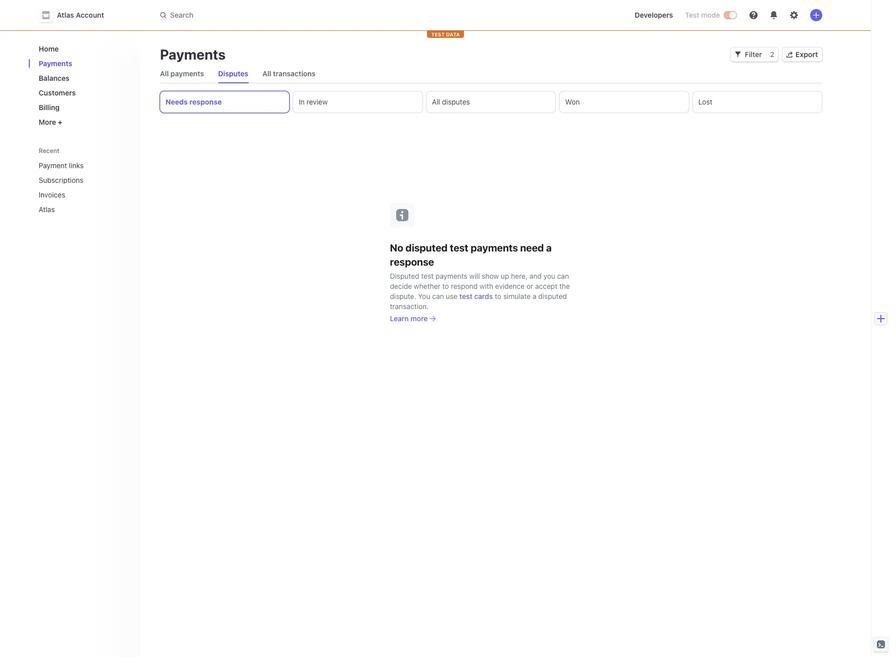 Task type: describe. For each thing, give the bounding box(es) containing it.
home link
[[35, 40, 132, 57]]

to simulate a disputed transaction.
[[390, 292, 567, 311]]

settings image
[[790, 11, 798, 19]]

atlas for atlas
[[39, 205, 55, 214]]

with
[[480, 282, 493, 291]]

disputed inside "to simulate a disputed transaction."
[[539, 292, 567, 301]]

tab list containing all payments
[[156, 65, 822, 83]]

decide
[[390, 282, 412, 291]]

test inside no disputed test payments need a response
[[450, 242, 469, 254]]

cards
[[474, 292, 493, 301]]

disputed test payments will show up here, and you can decide whether to respond with evidence or accept the dispute. you can use
[[390, 272, 570, 301]]

developers
[[635, 11, 673, 19]]

help image
[[750, 11, 758, 19]]

invoices link
[[35, 187, 118, 203]]

needs response button
[[160, 92, 289, 113]]

disputed inside no disputed test payments need a response
[[406, 242, 448, 254]]

needs
[[166, 98, 188, 106]]

payments inside all payments link
[[171, 69, 204, 78]]

export button
[[783, 48, 822, 62]]

need
[[520, 242, 544, 254]]

no
[[390, 242, 403, 254]]

in review
[[299, 98, 328, 106]]

disputes link
[[214, 67, 252, 81]]

test
[[431, 31, 445, 37]]

learn more link
[[390, 314, 592, 324]]

disputes
[[442, 98, 470, 106]]

home
[[39, 44, 59, 53]]

search
[[170, 11, 193, 19]]

billing
[[39, 103, 60, 112]]

won button
[[560, 92, 689, 113]]

a inside "to simulate a disputed transaction."
[[533, 292, 537, 301]]

more +
[[39, 118, 62, 126]]

payment
[[39, 161, 67, 170]]

all transactions link
[[258, 67, 320, 81]]

core navigation links element
[[35, 40, 132, 130]]

Search search field
[[154, 6, 439, 25]]

learn
[[390, 314, 409, 323]]

1 horizontal spatial can
[[557, 272, 569, 280]]

developers link
[[631, 7, 677, 23]]

in review button
[[293, 92, 423, 113]]

test cards
[[460, 292, 493, 301]]

whether
[[414, 282, 441, 291]]

accept
[[535, 282, 558, 291]]

you
[[418, 292, 430, 301]]

Search text field
[[154, 6, 439, 25]]

payments link
[[35, 55, 132, 72]]

transaction.
[[390, 302, 429, 311]]

all for all disputes
[[432, 98, 440, 106]]

simulate
[[504, 292, 531, 301]]

evidence
[[495, 282, 525, 291]]

all for all transactions
[[263, 69, 271, 78]]

atlas for atlas account
[[57, 11, 74, 19]]

0 horizontal spatial can
[[432, 292, 444, 301]]

response inside no disputed test payments need a response
[[390, 256, 434, 268]]

atlas account
[[57, 11, 104, 19]]

links
[[69, 161, 84, 170]]



Task type: locate. For each thing, give the bounding box(es) containing it.
test data
[[431, 31, 460, 37]]

tab list containing needs response
[[160, 92, 822, 113]]

response right needs
[[190, 98, 222, 106]]

billing link
[[35, 99, 132, 116]]

response
[[190, 98, 222, 106], [390, 256, 434, 268]]

0 horizontal spatial disputed
[[406, 242, 448, 254]]

1 vertical spatial response
[[390, 256, 434, 268]]

test cards link
[[460, 292, 493, 302]]

1 horizontal spatial disputed
[[539, 292, 567, 301]]

1 vertical spatial disputed
[[539, 292, 567, 301]]

1 vertical spatial a
[[533, 292, 537, 301]]

1 horizontal spatial response
[[390, 256, 434, 268]]

1 vertical spatial can
[[432, 292, 444, 301]]

response up the 'disputed' on the top left of page
[[390, 256, 434, 268]]

transactions
[[273, 69, 316, 78]]

learn more
[[390, 314, 428, 323]]

payment links
[[39, 161, 84, 170]]

customers link
[[35, 84, 132, 101]]

data
[[446, 31, 460, 37]]

filter
[[745, 50, 762, 59]]

atlas down invoices
[[39, 205, 55, 214]]

atlas
[[57, 11, 74, 19], [39, 205, 55, 214]]

1 horizontal spatial to
[[495, 292, 502, 301]]

a
[[546, 242, 552, 254], [533, 292, 537, 301]]

here,
[[511, 272, 528, 280]]

all left transactions
[[263, 69, 271, 78]]

needs response
[[166, 98, 222, 106]]

more
[[411, 314, 428, 323]]

1 vertical spatial payments
[[471, 242, 518, 254]]

customers
[[39, 88, 76, 97]]

lost button
[[693, 92, 822, 113]]

can left use
[[432, 292, 444, 301]]

0 horizontal spatial payments
[[39, 59, 72, 68]]

to inside "to simulate a disputed transaction."
[[495, 292, 502, 301]]

payments up respond
[[436, 272, 468, 280]]

atlas inside atlas account button
[[57, 11, 74, 19]]

0 vertical spatial payments
[[171, 69, 204, 78]]

all disputes
[[432, 98, 470, 106]]

svg image
[[735, 52, 741, 58]]

more
[[39, 118, 56, 126]]

subscriptions link
[[35, 172, 118, 189]]

disputes
[[218, 69, 248, 78]]

2
[[770, 50, 775, 59]]

0 vertical spatial to
[[443, 282, 449, 291]]

atlas link
[[35, 201, 118, 218]]

all
[[160, 69, 169, 78], [263, 69, 271, 78], [432, 98, 440, 106]]

0 vertical spatial can
[[557, 272, 569, 280]]

1 vertical spatial test
[[421, 272, 434, 280]]

export
[[796, 50, 818, 59]]

1 horizontal spatial a
[[546, 242, 552, 254]]

payments
[[160, 46, 226, 63], [39, 59, 72, 68]]

all disputes button
[[427, 92, 556, 113]]

lost
[[699, 98, 713, 106]]

0 vertical spatial test
[[450, 242, 469, 254]]

can up "the"
[[557, 272, 569, 280]]

test inside disputed test payments will show up here, and you can decide whether to respond with evidence or accept the dispute. you can use
[[421, 272, 434, 280]]

0 vertical spatial atlas
[[57, 11, 74, 19]]

invoices
[[39, 191, 65, 199]]

0 horizontal spatial all
[[160, 69, 169, 78]]

use
[[446, 292, 458, 301]]

all inside button
[[432, 98, 440, 106]]

2 horizontal spatial payments
[[471, 242, 518, 254]]

1 vertical spatial atlas
[[39, 205, 55, 214]]

up
[[501, 272, 509, 280]]

all left the "disputes"
[[432, 98, 440, 106]]

all payments link
[[156, 67, 208, 81]]

all up needs
[[160, 69, 169, 78]]

atlas left account
[[57, 11, 74, 19]]

the
[[560, 282, 570, 291]]

account
[[76, 11, 104, 19]]

0 horizontal spatial response
[[190, 98, 222, 106]]

all for all payments
[[160, 69, 169, 78]]

test up respond
[[450, 242, 469, 254]]

payments
[[171, 69, 204, 78], [471, 242, 518, 254], [436, 272, 468, 280]]

or
[[527, 282, 534, 291]]

atlas inside atlas link
[[39, 205, 55, 214]]

all transactions
[[263, 69, 316, 78]]

a down or on the top right
[[533, 292, 537, 301]]

disputed
[[390, 272, 419, 280]]

recent element
[[29, 157, 140, 218]]

1 horizontal spatial payments
[[436, 272, 468, 280]]

you
[[544, 272, 556, 280]]

1 horizontal spatial atlas
[[57, 11, 74, 19]]

test down respond
[[460, 292, 473, 301]]

mode
[[701, 11, 720, 19]]

a inside no disputed test payments need a response
[[546, 242, 552, 254]]

2 horizontal spatial all
[[432, 98, 440, 106]]

disputed right no
[[406, 242, 448, 254]]

response inside button
[[190, 98, 222, 106]]

in
[[299, 98, 305, 106]]

0 horizontal spatial a
[[533, 292, 537, 301]]

subscriptions
[[39, 176, 83, 185]]

payment links link
[[35, 157, 118, 174]]

2 vertical spatial payments
[[436, 272, 468, 280]]

a right "need"
[[546, 242, 552, 254]]

0 vertical spatial tab list
[[156, 65, 822, 83]]

1 vertical spatial tab list
[[160, 92, 822, 113]]

0 vertical spatial disputed
[[406, 242, 448, 254]]

test
[[685, 11, 700, 19]]

0 vertical spatial a
[[546, 242, 552, 254]]

balances link
[[35, 70, 132, 86]]

tab list
[[156, 65, 822, 83], [160, 92, 822, 113]]

won
[[565, 98, 580, 106]]

test inside test cards link
[[460, 292, 473, 301]]

payments up balances
[[39, 59, 72, 68]]

test mode
[[685, 11, 720, 19]]

no disputed test payments need a response
[[390, 242, 552, 268]]

disputed
[[406, 242, 448, 254], [539, 292, 567, 301]]

recent navigation links element
[[29, 143, 140, 218]]

test up whether
[[421, 272, 434, 280]]

payments up show
[[471, 242, 518, 254]]

1 vertical spatial to
[[495, 292, 502, 301]]

to up use
[[443, 282, 449, 291]]

to right cards
[[495, 292, 502, 301]]

1 horizontal spatial all
[[263, 69, 271, 78]]

show
[[482, 272, 499, 280]]

+
[[58, 118, 62, 126]]

payments inside no disputed test payments need a response
[[471, 242, 518, 254]]

will
[[470, 272, 480, 280]]

can
[[557, 272, 569, 280], [432, 292, 444, 301]]

to
[[443, 282, 449, 291], [495, 292, 502, 301]]

test
[[450, 242, 469, 254], [421, 272, 434, 280], [460, 292, 473, 301]]

all payments
[[160, 69, 204, 78]]

disputed down the accept
[[539, 292, 567, 301]]

review
[[307, 98, 328, 106]]

recent
[[39, 147, 59, 155]]

payments inside core navigation links element
[[39, 59, 72, 68]]

2 vertical spatial test
[[460, 292, 473, 301]]

payments inside disputed test payments will show up here, and you can decide whether to respond with evidence or accept the dispute. you can use
[[436, 272, 468, 280]]

atlas account button
[[39, 8, 114, 22]]

payments up all payments
[[160, 46, 226, 63]]

respond
[[451, 282, 478, 291]]

0 vertical spatial response
[[190, 98, 222, 106]]

1 horizontal spatial payments
[[160, 46, 226, 63]]

0 horizontal spatial atlas
[[39, 205, 55, 214]]

0 horizontal spatial to
[[443, 282, 449, 291]]

payments up needs response
[[171, 69, 204, 78]]

dispute.
[[390, 292, 416, 301]]

balances
[[39, 74, 70, 82]]

0 horizontal spatial payments
[[171, 69, 204, 78]]

to inside disputed test payments will show up here, and you can decide whether to respond with evidence or accept the dispute. you can use
[[443, 282, 449, 291]]

and
[[530, 272, 542, 280]]



Task type: vqa. For each thing, say whether or not it's contained in the screenshot.
PAYMENTS link
yes



